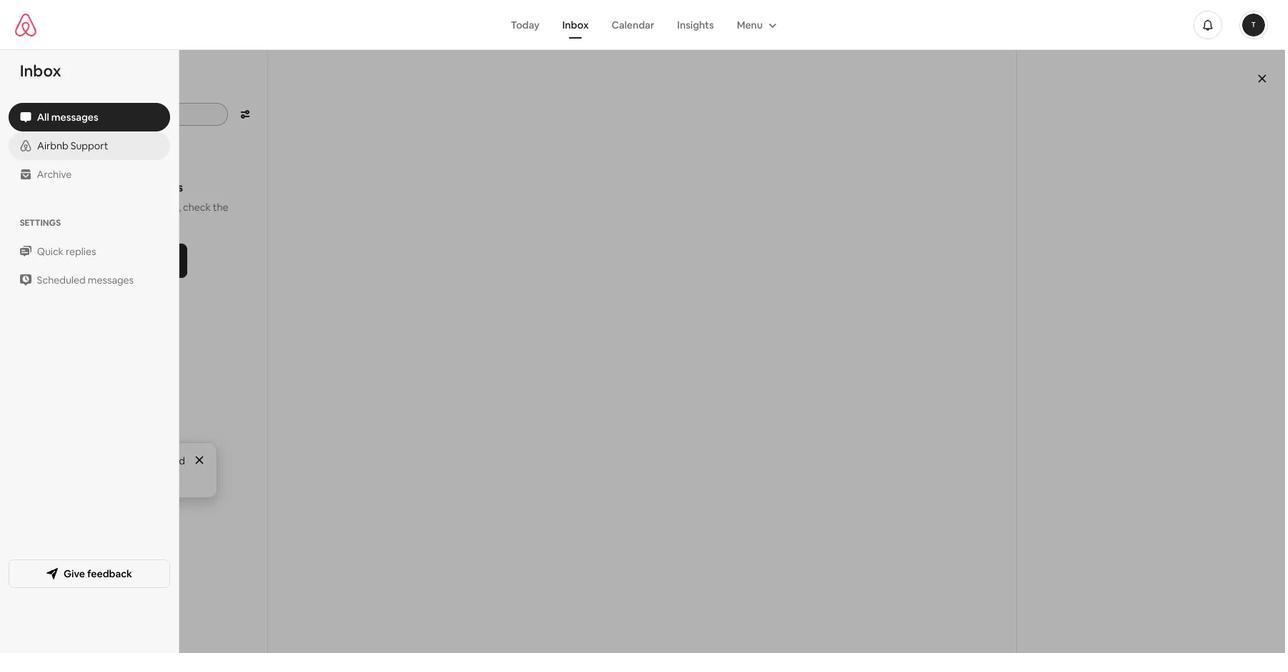 Task type: vqa. For each thing, say whether or not it's contained in the screenshot.
Home
no



Task type: locate. For each thing, give the bounding box(es) containing it.
messages
[[62, 72, 137, 92], [51, 111, 99, 124], [128, 180, 183, 195], [88, 274, 134, 287]]

scheduled messages
[[37, 274, 134, 287]]

Search text field
[[43, 107, 218, 122]]

all messages
[[40, 72, 137, 92], [37, 111, 99, 124]]

archived
[[146, 455, 185, 468]]

inbox up all messages button
[[20, 61, 61, 81]]

airbnb
[[37, 139, 68, 152]]

scheduled
[[37, 274, 86, 287]]

you're
[[48, 201, 76, 214]]

go
[[98, 253, 114, 268]]

message,
[[137, 201, 181, 214]]

inbox link
[[551, 11, 601, 38]]

all up all messages button
[[40, 72, 59, 92]]

all inside button
[[37, 111, 49, 124]]

all up the airbnb
[[37, 111, 49, 124]]

for
[[114, 201, 127, 214]]

1 horizontal spatial inbox
[[563, 18, 589, 31]]

go to archive button
[[81, 244, 187, 278]]

all messages up all messages button
[[40, 72, 137, 92]]

to
[[117, 253, 128, 268]]

airbnb support button
[[9, 132, 170, 160]]

settings
[[20, 217, 61, 229]]

0 vertical spatial all
[[40, 72, 59, 92]]

inbox right 'today' link
[[563, 18, 589, 31]]

all messages heading
[[40, 72, 137, 92]]

all
[[40, 72, 59, 92], [37, 111, 49, 124]]

0 vertical spatial inbox
[[563, 18, 589, 31]]

quick
[[37, 245, 64, 258]]

quick replies button
[[9, 237, 170, 266]]

1 vertical spatial inbox
[[20, 61, 61, 81]]

main navigation menu image
[[1243, 13, 1266, 36]]

0 vertical spatial all messages
[[40, 72, 137, 92]]

today link
[[500, 11, 551, 38]]

message archived
[[103, 455, 185, 468]]

all messages up airbnb support
[[37, 111, 99, 124]]

messages up message,
[[128, 180, 183, 195]]

no
[[85, 180, 101, 195]]

1 vertical spatial all messages
[[37, 111, 99, 124]]

looking
[[78, 201, 112, 214]]

1 vertical spatial all
[[37, 111, 49, 124]]

messages up all messages button
[[62, 72, 137, 92]]

messages inside the 'no new messages if you're looking for a message, check the archive.'
[[128, 180, 183, 195]]

give feedback
[[64, 568, 132, 580]]

a
[[130, 201, 135, 214]]

no new messages if you're looking for a message, check the archive.
[[40, 180, 229, 227]]

if
[[40, 201, 46, 214]]

archive.
[[116, 214, 152, 227]]

inbox
[[563, 18, 589, 31], [20, 61, 61, 81]]



Task type: describe. For each thing, give the bounding box(es) containing it.
messages up airbnb support
[[51, 111, 99, 124]]

0 horizontal spatial inbox
[[20, 61, 61, 81]]

airbnb support
[[37, 139, 108, 152]]

support
[[71, 139, 108, 152]]

insights link
[[666, 11, 726, 38]]

calendar
[[612, 18, 655, 31]]

insights
[[678, 18, 714, 31]]

check
[[183, 201, 211, 214]]

give feedback button
[[9, 560, 170, 588]]

today
[[511, 18, 540, 31]]

scheduled messages button
[[9, 266, 170, 295]]

archive
[[37, 168, 72, 181]]

menu
[[737, 18, 763, 31]]

messages down "go"
[[88, 274, 134, 287]]

feedback
[[87, 568, 132, 580]]

archive
[[131, 253, 170, 268]]

the
[[213, 201, 229, 214]]

archive button
[[9, 160, 170, 189]]

give
[[64, 568, 85, 580]]

message
[[103, 455, 144, 468]]

message archived group
[[51, 443, 217, 498]]

all messages inside all messages button
[[37, 111, 99, 124]]

all messages button
[[9, 103, 170, 132]]

new
[[103, 180, 126, 195]]

go to archive
[[98, 253, 170, 268]]

calendar link
[[601, 11, 666, 38]]

replies
[[66, 245, 96, 258]]

menu button
[[726, 11, 786, 38]]

quick replies
[[37, 245, 96, 258]]



